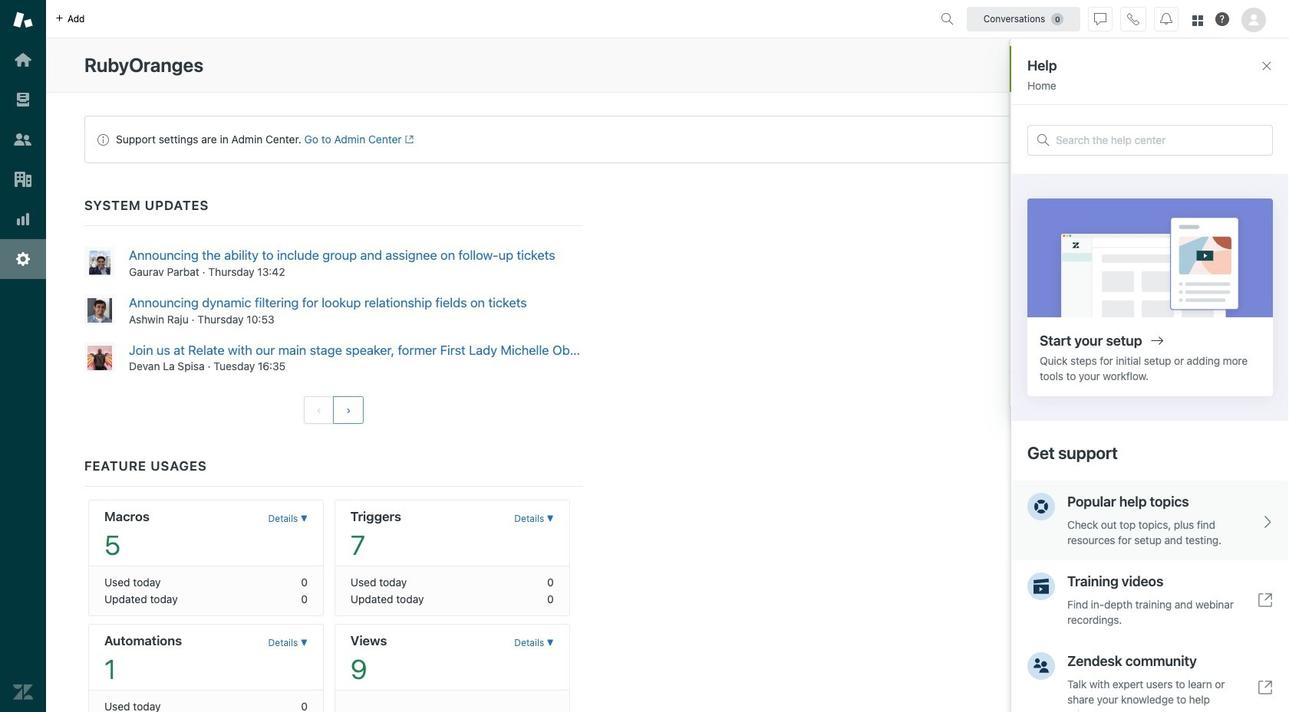 Task type: locate. For each thing, give the bounding box(es) containing it.
notifications image
[[1160, 13, 1173, 25]]

status
[[84, 116, 1251, 163]]

get help image
[[1216, 12, 1229, 26]]

admin image
[[13, 249, 33, 269]]

customers image
[[13, 130, 33, 150]]

get started image
[[13, 50, 33, 70]]



Task type: describe. For each thing, give the bounding box(es) containing it.
reporting image
[[13, 209, 33, 229]]

main element
[[0, 0, 46, 713]]

button displays agent's chat status as invisible. image
[[1094, 13, 1107, 25]]

organizations image
[[13, 170, 33, 190]]

(opens in a new tab) image
[[402, 135, 414, 144]]

zendesk image
[[13, 683, 33, 703]]

views image
[[13, 90, 33, 110]]

zendesk support image
[[13, 10, 33, 30]]

zendesk products image
[[1193, 15, 1203, 26]]



Task type: vqa. For each thing, say whether or not it's contained in the screenshot.
fourth email Field from the top of the page
no



